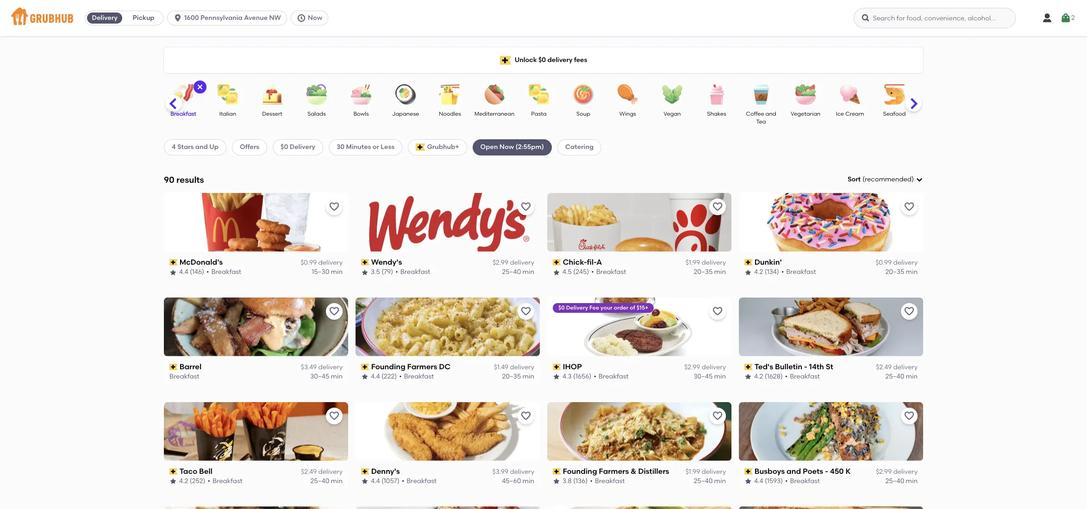 Task type: describe. For each thing, give the bounding box(es) containing it.
$3.49 delivery
[[301, 363, 343, 371]]

0 vertical spatial $0
[[538, 56, 546, 64]]

dc
[[439, 362, 451, 371]]

mediterranean
[[474, 111, 515, 117]]

$0 delivery fee your order of $15+
[[558, 304, 648, 311]]

save this restaurant image for ted's bulletin - 14th st
[[904, 306, 915, 317]]

4.4 (222)
[[371, 373, 397, 381]]

italian image
[[212, 84, 244, 105]]

4.4 (1593)
[[754, 477, 783, 485]]

svg image for 2
[[1060, 13, 1071, 24]]

breakfast for mcdonald's
[[211, 268, 241, 276]]

4.4 for mcdonald's
[[179, 268, 188, 276]]

mediterranean image
[[478, 84, 511, 105]]

now button
[[291, 11, 332, 25]]

farmers for &
[[599, 467, 629, 476]]

minutes
[[346, 143, 371, 151]]

min for founding farmers dc
[[523, 373, 534, 381]]

bub and pop's logo image
[[164, 507, 348, 509]]

busboys and poets - 450 k
[[755, 467, 851, 476]]

add $102.00 to proceed
[[819, 204, 894, 212]]

$2.99 delivery for ihop
[[684, 363, 726, 371]]

$2.49 delivery for ted's bulletin - 14th st
[[876, 363, 918, 371]]

save this restaurant image for wendy's
[[520, 201, 532, 212]]

less
[[381, 143, 395, 151]]

min for barrel
[[331, 373, 343, 381]]

ihop logo image
[[547, 298, 732, 356]]

ihop
[[563, 362, 582, 371]]

4.2 (252)
[[179, 477, 205, 485]]

stars
[[177, 143, 194, 151]]

barrel logo image
[[164, 298, 348, 356]]

save this restaurant button for barrel
[[326, 303, 343, 320]]

• for founding farmers & distillers
[[590, 477, 593, 485]]

25–40 for taco bell
[[310, 477, 329, 485]]

fil-
[[587, 258, 596, 267]]

25–40 min for busboys and poets - 450 k
[[885, 477, 918, 485]]

$0 for $0 delivery fee your order of $15+
[[558, 304, 565, 311]]

svg image for now
[[297, 13, 306, 23]]

45–60 min
[[502, 477, 534, 485]]

svg image inside field
[[916, 176, 923, 183]]

save this restaurant button for founding farmers dc
[[518, 303, 534, 320]]

25–40 for busboys and poets - 450 k
[[885, 477, 904, 485]]

• for ihop
[[594, 373, 596, 381]]

subscription pass image for taco bell
[[169, 468, 178, 475]]

founding farmers dc
[[371, 362, 451, 371]]

st
[[826, 362, 833, 371]]

your
[[601, 304, 612, 311]]

$1.99 delivery for chick-fil-a
[[686, 259, 726, 267]]

founding farmers dc logo image
[[356, 298, 540, 356]]

fee
[[589, 304, 599, 311]]

4.2 for dunkin'
[[754, 268, 763, 276]]

bagels image
[[923, 84, 955, 105]]

save this restaurant image for busboys and poets - 450 k
[[904, 410, 915, 422]]

breakfast for ihop
[[599, 373, 629, 381]]

star icon image for ted's bulletin - 14th st
[[744, 373, 752, 381]]

1600
[[184, 14, 199, 22]]

ice
[[836, 111, 844, 117]]

delivery for taco bell
[[318, 468, 343, 476]]

breakfast down breakfast image
[[171, 111, 196, 117]]

(252)
[[190, 477, 205, 485]]

• breakfast for mcdonald's
[[206, 268, 241, 276]]

catering
[[565, 143, 594, 151]]

• for chick-fil-a
[[591, 268, 594, 276]]

up
[[209, 143, 219, 151]]

min for denny's
[[523, 477, 534, 485]]

save this restaurant button for founding farmers & distillers
[[709, 408, 726, 424]]

taco bell logo image
[[164, 402, 348, 461]]

vegan
[[664, 111, 681, 117]]

• for busboys and poets - 450 k
[[785, 477, 788, 485]]

15–30
[[312, 268, 329, 276]]

taco bell
[[179, 467, 213, 476]]

founding farmers & distillers logo image
[[547, 402, 732, 461]]

save this restaurant image for founding farmers & distillers
[[712, 410, 723, 422]]

20–35 for founding farmers dc
[[502, 373, 521, 381]]

breakfast for taco bell
[[213, 477, 242, 485]]

1 vertical spatial and
[[195, 143, 208, 151]]

breakfast for founding farmers dc
[[404, 373, 434, 381]]

mcdonald's
[[179, 258, 223, 267]]

delivery for $0 delivery
[[290, 143, 315, 151]]

sort ( recommended )
[[848, 175, 914, 183]]

distillers
[[638, 467, 669, 476]]

unlock
[[515, 56, 537, 64]]

• for wendy's
[[396, 268, 398, 276]]

subscription pass image for barrel
[[169, 364, 178, 370]]

delivery for ted's bulletin - 14th st
[[893, 363, 918, 371]]

bowls
[[353, 111, 369, 117]]

founding farmers & distillers
[[563, 467, 669, 476]]

seafood
[[883, 111, 906, 117]]

breakfast for busboys and poets - 450 k
[[790, 477, 820, 485]]

highlands logo image
[[356, 507, 540, 509]]

avenue
[[244, 14, 268, 22]]

fees
[[574, 56, 587, 64]]

bell
[[199, 467, 213, 476]]

seafood image
[[878, 84, 911, 105]]

pasta image
[[523, 84, 555, 105]]

$2.99 for wendy's
[[493, 259, 508, 267]]

save this restaurant button for mcdonald's
[[326, 199, 343, 215]]

$2.99 for busboys and poets - 450 k
[[876, 468, 892, 476]]

delivery for busboys and poets - 450 k
[[893, 468, 918, 476]]

open now (2:55pm)
[[480, 143, 544, 151]]

(1593)
[[765, 477, 783, 485]]

subscription pass image for wendy's
[[361, 259, 369, 266]]

30–45 min for barrel
[[310, 373, 343, 381]]

dunkin'
[[755, 258, 782, 267]]

• breakfast for dunkin'
[[781, 268, 816, 276]]

denny's
[[371, 467, 400, 476]]

save this restaurant button for chick-fil-a
[[709, 199, 726, 215]]

3.5
[[371, 268, 380, 276]]

ted's bulletin - 14th st
[[755, 362, 833, 371]]

$0.99 delivery for dunkin'
[[876, 259, 918, 267]]

busboys
[[755, 467, 785, 476]]

founding for founding farmers dc
[[371, 362, 405, 371]]

30–45 min for ihop
[[694, 373, 726, 381]]

vegetarian image
[[789, 84, 822, 105]]

japanese
[[392, 111, 419, 117]]

(222)
[[381, 373, 397, 381]]

4.4 for denny's
[[371, 477, 380, 485]]

save this restaurant button for wendy's
[[518, 199, 534, 215]]

90 results
[[164, 174, 204, 185]]

25–40 min for ted's bulletin - 14th st
[[885, 373, 918, 381]]

$1.99 for founding farmers & distillers
[[686, 468, 700, 476]]

wendy's logo image
[[356, 193, 540, 252]]

2 button
[[1060, 10, 1075, 26]]

busboys and poets - 450 k logo image
[[739, 402, 923, 461]]

subscription pass image for dunkin'
[[744, 259, 753, 266]]

4.4 (146)
[[179, 268, 204, 276]]

$2.49 for ted's bulletin - 14th st
[[876, 363, 892, 371]]

results
[[176, 174, 204, 185]]

$1.49 delivery
[[494, 363, 534, 371]]

min for ihop
[[714, 373, 726, 381]]

wendy's
[[371, 258, 402, 267]]

• for mcdonald's
[[206, 268, 209, 276]]

14th
[[809, 362, 824, 371]]

delivery for denny's
[[510, 468, 534, 476]]

add $102.00 to proceed button
[[794, 200, 919, 216]]

pennsylvania
[[200, 14, 242, 22]]

$3.99
[[492, 468, 508, 476]]

25–40 for ted's bulletin - 14th st
[[885, 373, 904, 381]]

$2.49 delivery for taco bell
[[301, 468, 343, 476]]

taco
[[179, 467, 197, 476]]

1 horizontal spatial -
[[825, 467, 828, 476]]

breakfast for dunkin'
[[786, 268, 816, 276]]

• for taco bell
[[208, 477, 210, 485]]

3.5 (79)
[[371, 268, 393, 276]]

$2.99 for ihop
[[684, 363, 700, 371]]

save this restaurant button for dunkin'
[[901, 199, 918, 215]]

$0 delivery
[[281, 143, 315, 151]]

subscription pass image for founding farmers & distillers
[[553, 468, 561, 475]]

soup image
[[567, 84, 600, 105]]

bowls image
[[345, 84, 377, 105]]

breakfast for ted's bulletin - 14th st
[[790, 373, 820, 381]]

order
[[614, 304, 628, 311]]

breakfast for wendy's
[[400, 268, 430, 276]]

min for chick-fil-a
[[714, 268, 726, 276]]

1 vertical spatial now
[[499, 143, 514, 151]]

4
[[172, 143, 176, 151]]

delivery for chick-fil-a
[[702, 259, 726, 267]]

25–40 for wendy's
[[502, 268, 521, 276]]

• breakfast for chick-fil-a
[[591, 268, 626, 276]]

k
[[846, 467, 851, 476]]

45–60
[[502, 477, 521, 485]]

star icon image for wendy's
[[361, 269, 369, 276]]

(1057)
[[381, 477, 399, 485]]

ice cream image
[[834, 84, 866, 105]]

$3.49
[[301, 363, 317, 371]]

denny's logo image
[[356, 402, 540, 461]]

(134)
[[765, 268, 779, 276]]

delivery for founding farmers & distillers
[[702, 468, 726, 476]]

min for wendy's
[[523, 268, 534, 276]]



Task type: vqa. For each thing, say whether or not it's contained in the screenshot.


Task type: locate. For each thing, give the bounding box(es) containing it.
20–35 min for dunkin'
[[885, 268, 918, 276]]

delivery down the salads
[[290, 143, 315, 151]]

nw
[[269, 14, 281, 22]]

save this restaurant image
[[712, 201, 723, 212], [520, 306, 532, 317], [712, 306, 723, 317], [904, 306, 915, 317], [329, 410, 340, 422], [520, 410, 532, 422], [904, 410, 915, 422]]

save this restaurant image for dunkin'
[[904, 201, 915, 212]]

0 vertical spatial farmers
[[407, 362, 437, 371]]

1 horizontal spatial 30–45
[[694, 373, 713, 381]]

0 vertical spatial -
[[804, 362, 807, 371]]

0 horizontal spatial $0.99
[[301, 259, 317, 267]]

1 $1.99 from the top
[[686, 259, 700, 267]]

0 vertical spatial founding
[[371, 362, 405, 371]]

delivery inside delivery button
[[92, 14, 117, 22]]

• right (146)
[[206, 268, 209, 276]]

grubhub plus flag logo image left unlock
[[500, 56, 511, 65]]

• for ted's bulletin - 14th st
[[785, 373, 788, 381]]

pasta
[[531, 111, 547, 117]]

breakfast for chick-fil-a
[[596, 268, 626, 276]]

vegetarian
[[791, 111, 820, 117]]

$0.99 delivery for mcdonald's
[[301, 259, 343, 267]]

pickup button
[[124, 11, 163, 25]]

$0.99 for dunkin'
[[876, 259, 892, 267]]

• for founding farmers dc
[[399, 373, 402, 381]]

1 horizontal spatial $2.49
[[876, 363, 892, 371]]

founding up the (136)
[[563, 467, 597, 476]]

0 vertical spatial and
[[766, 111, 776, 117]]

• breakfast for busboys and poets - 450 k
[[785, 477, 820, 485]]

coffee
[[746, 111, 764, 117]]

dessert
[[262, 111, 282, 117]]

subscription pass image for ted's bulletin - 14th st
[[744, 364, 753, 370]]

4.4 (1057)
[[371, 477, 399, 485]]

0 horizontal spatial founding
[[371, 362, 405, 371]]

star icon image for busboys and poets - 450 k
[[744, 478, 752, 485]]

pickup
[[133, 14, 154, 22]]

20–35 for dunkin'
[[885, 268, 904, 276]]

soup
[[576, 111, 590, 117]]

subscription pass image for founding farmers dc
[[361, 364, 369, 370]]

1600 pennsylvania avenue nw button
[[167, 11, 291, 25]]

main navigation navigation
[[0, 0, 1087, 36]]

1 horizontal spatial 20–35
[[694, 268, 713, 276]]

bulletin
[[775, 362, 802, 371]]

subscription pass image left ted's
[[744, 364, 753, 370]]

min for ted's bulletin - 14th st
[[906, 373, 918, 381]]

30 minutes or less
[[337, 143, 395, 151]]

2 horizontal spatial svg image
[[1060, 13, 1071, 24]]

2 vertical spatial $2.99
[[876, 468, 892, 476]]

min for busboys and poets - 450 k
[[906, 477, 918, 485]]

breakfast right (79)
[[400, 268, 430, 276]]

delivery left pickup
[[92, 14, 117, 22]]

subscription pass image
[[744, 259, 753, 266], [169, 364, 178, 370], [744, 364, 753, 370], [553, 468, 561, 475]]

0 vertical spatial $2.99
[[493, 259, 508, 267]]

• breakfast down the a
[[591, 268, 626, 276]]

1 vertical spatial founding
[[563, 467, 597, 476]]

subscription pass image for mcdonald's
[[169, 259, 178, 266]]

subscription pass image left ihop in the bottom of the page
[[553, 364, 561, 370]]

2 horizontal spatial and
[[787, 467, 801, 476]]

star icon image for founding farmers & distillers
[[553, 478, 560, 485]]

2 horizontal spatial 20–35 min
[[885, 268, 918, 276]]

subscription pass image right $3.49 delivery
[[361, 364, 369, 370]]

4.2 down taco
[[179, 477, 188, 485]]

4.2
[[754, 268, 763, 276], [754, 373, 763, 381], [179, 477, 188, 485]]

subscription pass image for busboys and poets - 450 k
[[744, 468, 753, 475]]

star icon image left 3.8
[[553, 478, 560, 485]]

2 $1.99 delivery from the top
[[686, 468, 726, 476]]

now right nw
[[308, 14, 322, 22]]

save this restaurant button
[[326, 199, 343, 215], [518, 199, 534, 215], [709, 199, 726, 215], [901, 199, 918, 215], [326, 303, 343, 320], [518, 303, 534, 320], [709, 303, 726, 320], [901, 303, 918, 320], [326, 408, 343, 424], [518, 408, 534, 424], [709, 408, 726, 424], [901, 408, 918, 424]]

subscription pass image
[[169, 259, 178, 266], [361, 259, 369, 266], [553, 259, 561, 266], [361, 364, 369, 370], [553, 364, 561, 370], [169, 468, 178, 475], [361, 468, 369, 475], [744, 468, 753, 475]]

$0 left fee
[[558, 304, 565, 311]]

subscription pass image right $3.99 delivery
[[553, 468, 561, 475]]

1 $1.99 delivery from the top
[[686, 259, 726, 267]]

• right (134)
[[781, 268, 784, 276]]

wings
[[620, 111, 636, 117]]

farmers left dc
[[407, 362, 437, 371]]

0 horizontal spatial $2.99
[[493, 259, 508, 267]]

2 horizontal spatial delivery
[[566, 304, 588, 311]]

0 horizontal spatial $2.49 delivery
[[301, 468, 343, 476]]

ted's
[[755, 362, 773, 371]]

dessert image
[[256, 84, 288, 105]]

founding for founding farmers & distillers
[[563, 467, 597, 476]]

breakfast down mcdonald's at the bottom left
[[211, 268, 241, 276]]

none field containing sort
[[848, 175, 923, 184]]

breakfast image
[[167, 84, 200, 105]]

1 vertical spatial $0
[[281, 143, 288, 151]]

delivery for wendy's
[[510, 259, 534, 267]]

4.2 down ted's
[[754, 373, 763, 381]]

0 vertical spatial now
[[308, 14, 322, 22]]

1 horizontal spatial $0
[[538, 56, 546, 64]]

wings image
[[612, 84, 644, 105]]

4.4 down denny's at the bottom left of page
[[371, 477, 380, 485]]

• breakfast down founding farmers dc
[[399, 373, 434, 381]]

breakfast right "(1057)"
[[407, 477, 437, 485]]

0 vertical spatial delivery
[[92, 14, 117, 22]]

$2.99 delivery for busboys and poets - 450 k
[[876, 468, 918, 476]]

• down bell
[[208, 477, 210, 485]]

20–35
[[694, 268, 713, 276], [885, 268, 904, 276], [502, 373, 521, 381]]

• breakfast for founding farmers & distillers
[[590, 477, 625, 485]]

1 vertical spatial $1.99 delivery
[[686, 468, 726, 476]]

delivery
[[92, 14, 117, 22], [290, 143, 315, 151], [566, 304, 588, 311]]

0 vertical spatial grubhub plus flag logo image
[[500, 56, 511, 65]]

subscription pass image for ihop
[[553, 364, 561, 370]]

1 horizontal spatial $0.99 delivery
[[876, 259, 918, 267]]

breakfast down the 'busboys and poets - 450 k'
[[790, 477, 820, 485]]

or
[[373, 143, 379, 151]]

ted's bulletin - 14th st logo image
[[739, 298, 923, 356]]

subscription pass image left wendy's
[[361, 259, 369, 266]]

20–35 for chick-fil-a
[[694, 268, 713, 276]]

25–40 min
[[502, 268, 534, 276], [885, 373, 918, 381], [310, 477, 343, 485], [694, 477, 726, 485], [885, 477, 918, 485]]

subscription pass image left barrel
[[169, 364, 178, 370]]

delivery for founding farmers dc
[[510, 363, 534, 371]]

delivery left fee
[[566, 304, 588, 311]]

1 vertical spatial $2.49
[[301, 468, 317, 476]]

1 horizontal spatial delivery
[[290, 143, 315, 151]]

2 horizontal spatial $0
[[558, 304, 565, 311]]

save this restaurant button for taco bell
[[326, 408, 343, 424]]

save this restaurant image for chick-fil-a
[[712, 201, 723, 212]]

1 vertical spatial -
[[825, 467, 828, 476]]

save this restaurant image for taco bell
[[329, 410, 340, 422]]

star icon image left 4.2 (134) on the right of the page
[[744, 269, 752, 276]]

25–40 for founding farmers & distillers
[[694, 477, 713, 485]]

barrel
[[179, 362, 202, 371]]

1 vertical spatial 4.2
[[754, 373, 763, 381]]

star icon image left 4.4 (222)
[[361, 373, 369, 381]]

chick-fil-a
[[563, 258, 602, 267]]

cream
[[845, 111, 864, 117]]

• breakfast down mcdonald's at the bottom left
[[206, 268, 241, 276]]

(136)
[[573, 477, 588, 485]]

star icon image for chick-fil-a
[[553, 269, 560, 276]]

svg image inside 1600 pennsylvania avenue nw button
[[173, 13, 182, 23]]

• right the (136)
[[590, 477, 593, 485]]

2 30–45 min from the left
[[694, 373, 726, 381]]

4.4 left (146)
[[179, 268, 188, 276]]

sort
[[848, 175, 861, 183]]

2 $1.99 from the top
[[686, 468, 700, 476]]

1 vertical spatial $1.99
[[686, 468, 700, 476]]

0 horizontal spatial 20–35 min
[[502, 373, 534, 381]]

- left 14th in the bottom right of the page
[[804, 362, 807, 371]]

0 horizontal spatial $2.99 delivery
[[493, 259, 534, 267]]

25–40 min for wendy's
[[502, 268, 534, 276]]

1 horizontal spatial svg image
[[916, 176, 923, 183]]

subscription pass image left dunkin'
[[744, 259, 753, 266]]

japanese image
[[389, 84, 422, 105]]

• breakfast down "founding farmers & distillers"
[[590, 477, 625, 485]]

1 vertical spatial $2.99 delivery
[[684, 363, 726, 371]]

breakfast down barrel
[[169, 373, 199, 381]]

$0 right unlock
[[538, 56, 546, 64]]

4.2 (134)
[[754, 268, 779, 276]]

chick-
[[563, 258, 587, 267]]

$0.99 for mcdonald's
[[301, 259, 317, 267]]

mcdonald's logo image
[[164, 193, 348, 252]]

breakfast down "founding farmers & distillers"
[[595, 477, 625, 485]]

noodles image
[[434, 84, 466, 105]]

farmers left & at the right bottom of the page
[[599, 467, 629, 476]]

4.2 (1628)
[[754, 373, 783, 381]]

of
[[630, 304, 635, 311]]

$102.00
[[834, 204, 858, 212]]

2 vertical spatial $0
[[558, 304, 565, 311]]

0 horizontal spatial 30–45
[[310, 373, 329, 381]]

star icon image for taco bell
[[169, 478, 177, 485]]

-
[[804, 362, 807, 371], [825, 467, 828, 476]]

4.2 left (134)
[[754, 268, 763, 276]]

delivery for barrel
[[318, 363, 343, 371]]

• breakfast down ted's bulletin - 14th st in the bottom right of the page
[[785, 373, 820, 381]]

vegan image
[[656, 84, 688, 105]]

450
[[830, 467, 844, 476]]

now right "open"
[[499, 143, 514, 151]]

4.4 left (222)
[[371, 373, 380, 381]]

1 vertical spatial farmers
[[599, 467, 629, 476]]

1 vertical spatial $2.99
[[684, 363, 700, 371]]

4.4 for busboys and poets - 450 k
[[754, 477, 763, 485]]

$0 for $0 delivery
[[281, 143, 288, 151]]

• right (222)
[[399, 373, 402, 381]]

$15+
[[637, 304, 648, 311]]

0 vertical spatial $1.99
[[686, 259, 700, 267]]

•
[[206, 268, 209, 276], [396, 268, 398, 276], [591, 268, 594, 276], [781, 268, 784, 276], [399, 373, 402, 381], [594, 373, 596, 381], [785, 373, 788, 381], [208, 477, 210, 485], [402, 477, 404, 485], [590, 477, 593, 485], [785, 477, 788, 485]]

(146)
[[190, 268, 204, 276]]

subscription pass image left chick- on the bottom
[[553, 259, 561, 266]]

0 horizontal spatial delivery
[[92, 14, 117, 22]]

founding
[[371, 362, 405, 371], [563, 467, 597, 476]]

0 vertical spatial $2.99 delivery
[[493, 259, 534, 267]]

0 horizontal spatial now
[[308, 14, 322, 22]]

1 $0.99 delivery from the left
[[301, 259, 343, 267]]

1 horizontal spatial now
[[499, 143, 514, 151]]

star icon image left 3.5
[[361, 269, 369, 276]]

svg image
[[1042, 13, 1053, 24], [173, 13, 182, 23], [861, 13, 871, 23], [196, 83, 204, 91]]

25–40
[[502, 268, 521, 276], [885, 373, 904, 381], [310, 477, 329, 485], [694, 477, 713, 485], [885, 477, 904, 485]]

star icon image
[[169, 269, 177, 276], [361, 269, 369, 276], [553, 269, 560, 276], [744, 269, 752, 276], [361, 373, 369, 381], [553, 373, 560, 381], [744, 373, 752, 381], [169, 478, 177, 485], [361, 478, 369, 485], [553, 478, 560, 485], [744, 478, 752, 485]]

subscription pass image left denny's at the bottom left of page
[[361, 468, 369, 475]]

$2.99 delivery for wendy's
[[493, 259, 534, 267]]

shakes image
[[700, 84, 733, 105]]

1 vertical spatial delivery
[[290, 143, 315, 151]]

$2.99
[[493, 259, 508, 267], [684, 363, 700, 371], [876, 468, 892, 476]]

star icon image for ihop
[[553, 373, 560, 381]]

1 horizontal spatial founding
[[563, 467, 597, 476]]

delivery for dunkin'
[[893, 259, 918, 267]]

0 horizontal spatial $2.49
[[301, 468, 317, 476]]

30–45 for barrel
[[310, 373, 329, 381]]

delivery for ihop
[[702, 363, 726, 371]]

to
[[859, 204, 866, 212]]

$1.99 delivery
[[686, 259, 726, 267], [686, 468, 726, 476]]

subscription pass image left mcdonald's at the bottom left
[[169, 259, 178, 266]]

• down fil-
[[591, 268, 594, 276]]

3.8 (136)
[[563, 477, 588, 485]]

star icon image left 4.5
[[553, 269, 560, 276]]

• breakfast right (134)
[[781, 268, 816, 276]]

breakfast down ted's bulletin - 14th st in the bottom right of the page
[[790, 373, 820, 381]]

Search for food, convenience, alcohol... search field
[[854, 8, 1016, 28]]

and up tea
[[766, 111, 776, 117]]

star icon image left 4.4 (146)
[[169, 269, 177, 276]]

2 horizontal spatial 20–35
[[885, 268, 904, 276]]

- left the 450
[[825, 467, 828, 476]]

breakfast for denny's
[[407, 477, 437, 485]]

delivery for $0 delivery fee your order of $15+
[[566, 304, 588, 311]]

• right "(1057)"
[[402, 477, 404, 485]]

star icon image left 4.2 (1628)
[[744, 373, 752, 381]]

4.5 (245)
[[563, 268, 589, 276]]

1 horizontal spatial grubhub plus flag logo image
[[500, 56, 511, 65]]

1 horizontal spatial $0.99
[[876, 259, 892, 267]]

poets
[[803, 467, 823, 476]]

and inside coffee and tea
[[766, 111, 776, 117]]

1 30–45 min from the left
[[310, 373, 343, 381]]

0 vertical spatial $2.49 delivery
[[876, 363, 918, 371]]

0 vertical spatial $1.99 delivery
[[686, 259, 726, 267]]

star icon image for denny's
[[361, 478, 369, 485]]

subscription pass image for chick-fil-a
[[553, 259, 561, 266]]

offers
[[240, 143, 259, 151]]

0 horizontal spatial farmers
[[407, 362, 437, 371]]

a
[[596, 258, 602, 267]]

panera bread logo image
[[739, 507, 923, 509]]

$1.99 for chick-fil-a
[[686, 259, 700, 267]]

0 horizontal spatial -
[[804, 362, 807, 371]]

star icon image left 4.2 (252)
[[169, 478, 177, 485]]

italian
[[219, 111, 236, 117]]

star icon image for mcdonald's
[[169, 269, 177, 276]]

2 30–45 from the left
[[694, 373, 713, 381]]

0 horizontal spatial and
[[195, 143, 208, 151]]

2 horizontal spatial $2.99 delivery
[[876, 468, 918, 476]]

star icon image left 4.4 (1593) on the bottom right
[[744, 478, 752, 485]]

20–35 min for chick-fil-a
[[694, 268, 726, 276]]

star icon image for dunkin'
[[744, 269, 752, 276]]

4.4
[[179, 268, 188, 276], [371, 373, 380, 381], [371, 477, 380, 485], [754, 477, 763, 485]]

min for taco bell
[[331, 477, 343, 485]]

now inside button
[[308, 14, 322, 22]]

90
[[164, 174, 174, 185]]

save this restaurant image for denny's
[[520, 410, 532, 422]]

• breakfast for founding farmers dc
[[399, 373, 434, 381]]

2
[[1071, 14, 1075, 22]]

1 horizontal spatial and
[[766, 111, 776, 117]]

0 horizontal spatial $0
[[281, 143, 288, 151]]

0 vertical spatial $2.49
[[876, 363, 892, 371]]

1 horizontal spatial 20–35 min
[[694, 268, 726, 276]]

(1628)
[[765, 373, 783, 381]]

• breakfast right (79)
[[396, 268, 430, 276]]

farmers for dc
[[407, 362, 437, 371]]

• breakfast right "(1057)"
[[402, 477, 437, 485]]

open
[[480, 143, 498, 151]]

20–35 min
[[694, 268, 726, 276], [885, 268, 918, 276], [502, 373, 534, 381]]

grubhub+
[[427, 143, 459, 151]]

4 stars and up
[[172, 143, 219, 151]]

• breakfast down bell
[[208, 477, 242, 485]]

1 vertical spatial $2.49 delivery
[[301, 468, 343, 476]]

0 horizontal spatial $0.99 delivery
[[301, 259, 343, 267]]

save this restaurant image for mcdonald's
[[329, 201, 340, 212]]

grubhub plus flag logo image for grubhub+
[[416, 144, 425, 151]]

• breakfast right (1656)
[[594, 373, 629, 381]]

2 vertical spatial 4.2
[[179, 477, 188, 485]]

$3.99 delivery
[[492, 468, 534, 476]]

coffee and tea image
[[745, 84, 777, 105]]

subscription pass image left taco
[[169, 468, 178, 475]]

2 vertical spatial and
[[787, 467, 801, 476]]

2 vertical spatial delivery
[[566, 304, 588, 311]]

salads image
[[300, 84, 333, 105]]

$0
[[538, 56, 546, 64], [281, 143, 288, 151], [558, 304, 565, 311]]

subscription pass image left busboys
[[744, 468, 753, 475]]

grubhub plus flag logo image
[[500, 56, 511, 65], [416, 144, 425, 151]]

star icon image left 4.3
[[553, 373, 560, 381]]

(
[[863, 175, 865, 183]]

4.4 down busboys
[[754, 477, 763, 485]]

0 horizontal spatial grubhub plus flag logo image
[[416, 144, 425, 151]]

• right (1656)
[[594, 373, 596, 381]]

grubhub plus flag logo image left grubhub+
[[416, 144, 425, 151]]

svg image inside 2 button
[[1060, 13, 1071, 24]]

delivery button
[[85, 11, 124, 25]]

• breakfast down the 'busboys and poets - 450 k'
[[785, 477, 820, 485]]

(1656)
[[573, 373, 591, 381]]

breakfast right (134)
[[786, 268, 816, 276]]

carvings logo image
[[547, 507, 732, 509]]

founding up (222)
[[371, 362, 405, 371]]

1 horizontal spatial $2.99 delivery
[[684, 363, 726, 371]]

noodles
[[439, 111, 461, 117]]

svg image inside now button
[[297, 13, 306, 23]]

$0 right the offers in the top of the page
[[281, 143, 288, 151]]

grubhub plus flag logo image for unlock $0 delivery fees
[[500, 56, 511, 65]]

(2:55pm)
[[515, 143, 544, 151]]

star icon image for founding farmers dc
[[361, 373, 369, 381]]

2 horizontal spatial $2.99
[[876, 468, 892, 476]]

breakfast down the a
[[596, 268, 626, 276]]

2 vertical spatial $2.99 delivery
[[876, 468, 918, 476]]

star icon image left 4.4 (1057)
[[361, 478, 369, 485]]

• down bulletin
[[785, 373, 788, 381]]

add
[[819, 204, 832, 212]]

30–45 min
[[310, 373, 343, 381], [694, 373, 726, 381]]

• right (79)
[[396, 268, 398, 276]]

subscription pass image for denny's
[[361, 468, 369, 475]]

1 horizontal spatial $2.99
[[684, 363, 700, 371]]

1 vertical spatial grubhub plus flag logo image
[[416, 144, 425, 151]]

1 30–45 from the left
[[310, 373, 329, 381]]

breakfast down founding farmers dc
[[404, 373, 434, 381]]

4.5
[[563, 268, 572, 276]]

• right (1593)
[[785, 477, 788, 485]]

1 $0.99 from the left
[[301, 259, 317, 267]]

1 horizontal spatial farmers
[[599, 467, 629, 476]]

2 $0.99 from the left
[[876, 259, 892, 267]]

4.2 for ted's bulletin - 14th st
[[754, 373, 763, 381]]

breakfast right (1656)
[[599, 373, 629, 381]]

• breakfast for ted's bulletin - 14th st
[[785, 373, 820, 381]]

0 horizontal spatial 30–45 min
[[310, 373, 343, 381]]

&
[[631, 467, 636, 476]]

and
[[766, 111, 776, 117], [195, 143, 208, 151], [787, 467, 801, 476]]

chick-fil-a logo image
[[547, 193, 732, 252]]

and left up
[[195, 143, 208, 151]]

3.8
[[563, 477, 572, 485]]

0 horizontal spatial 20–35
[[502, 373, 521, 381]]

1 horizontal spatial 30–45 min
[[694, 373, 726, 381]]

)
[[912, 175, 914, 183]]

save this restaurant button for busboys and poets - 450 k
[[901, 408, 918, 424]]

save this restaurant image
[[329, 201, 340, 212], [520, 201, 532, 212], [904, 201, 915, 212], [329, 306, 340, 317], [712, 410, 723, 422]]

0 vertical spatial 4.2
[[754, 268, 763, 276]]

2 $0.99 delivery from the left
[[876, 259, 918, 267]]

coffee and tea
[[746, 111, 776, 125]]

0 horizontal spatial svg image
[[297, 13, 306, 23]]

and left the poets
[[787, 467, 801, 476]]

recommended
[[865, 175, 912, 183]]

• for dunkin'
[[781, 268, 784, 276]]

dunkin' logo image
[[739, 193, 923, 252]]

1 horizontal spatial $2.49 delivery
[[876, 363, 918, 371]]

breakfast right the (252)
[[213, 477, 242, 485]]

svg image
[[1060, 13, 1071, 24], [297, 13, 306, 23], [916, 176, 923, 183]]

None field
[[848, 175, 923, 184]]

salads
[[308, 111, 326, 117]]

save this restaurant button for denny's
[[518, 408, 534, 424]]



